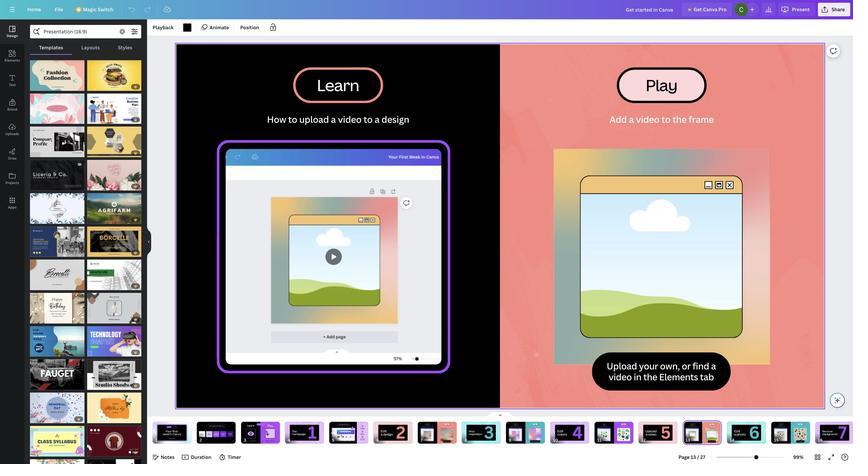Task type: describe. For each thing, give the bounding box(es) containing it.
notes button
[[150, 453, 177, 464]]

file
[[55, 6, 63, 13]]

of for 'warm brown aesthetic fashion brand marketing presentation 16 : 9' group
[[36, 284, 40, 289]]

playback
[[153, 24, 174, 31]]

templates button
[[30, 41, 72, 54]]

#000000 image
[[183, 24, 192, 32]]

blue gradient travel (presentation (16:9)) image
[[30, 327, 84, 357]]

text button
[[0, 69, 25, 93]]

monochrome elegant professional company profile presentation 16:9 group
[[30, 156, 84, 191]]

1 of 12 for 'warm brown aesthetic fashion brand marketing presentation 16 : 9' group
[[33, 284, 45, 289]]

templates
[[39, 44, 63, 51]]

1 of 15 for the green yellow modern farming presentation 16:9 group
[[90, 217, 102, 222]]

99% button
[[788, 453, 810, 464]]

present
[[793, 6, 810, 13]]

of for pink blue pastel playful fashion collection presentation 16:9 group
[[36, 84, 40, 89]]

text
[[9, 82, 16, 87]]

happy birthday (presentation (16:9)) image
[[30, 293, 84, 324]]

add
[[610, 114, 628, 126]]

canva
[[704, 6, 718, 13]]

1 of 12 for blue minimalist creative business plan presentation (16:9) group
[[90, 117, 102, 123]]

styles
[[118, 44, 132, 51]]

1 for monochrome professional fashion company profile presentation 16:9 group
[[33, 151, 35, 156]]

switch
[[98, 6, 113, 13]]

page 13 image
[[683, 423, 722, 444]]

of for blue minimalist creative business plan presentation (16:9) group
[[93, 117, 97, 123]]

orange daisy mother's day (presentation (16:9)) image
[[87, 393, 141, 424]]

1 for the green yellow modern farming presentation 16:9 group
[[90, 217, 92, 222]]

1 of 12 for monochrome minimalist elegant magazine photography portfolio presentation 16:9 "group"
[[90, 384, 102, 389]]

hide pages image
[[484, 412, 517, 418]]

share
[[832, 6, 846, 13]]

monochrome simple professional magazine photography portfolio presentation 16:9 group
[[87, 456, 141, 465]]

blue minimalist creative business plan presentation (16:9) group
[[87, 90, 141, 124]]

yellow modern burger (presentation (16:9)) image
[[87, 60, 141, 91]]

magic switch
[[83, 6, 113, 13]]

of for blue purple gradient professional company presentation 16:9 group
[[93, 351, 97, 356]]

draw button
[[0, 142, 25, 167]]

1 of 12 for monochrome professional fashion company profile presentation 16:9 group
[[33, 151, 45, 156]]

27
[[701, 455, 706, 461]]

layouts
[[81, 44, 100, 51]]

1 for "green simple architecture presentation (16:9)" group
[[90, 284, 92, 289]]

draw
[[8, 156, 17, 161]]

1 of 12 for monochrome elegant professional company profile presentation 16:9 'group'
[[33, 184, 45, 189]]

of for the green yellow modern farming presentation 16:9 group
[[93, 217, 97, 222]]

design button
[[0, 19, 25, 44]]

duration button
[[180, 453, 214, 464]]

apps button
[[0, 191, 25, 216]]

uploads button
[[0, 118, 25, 142]]

red minimalist new variant (presentation (16:9)) image
[[87, 427, 141, 457]]

file button
[[49, 3, 69, 16]]

happy mother's day presentation (16:9)) group
[[30, 90, 84, 124]]

how
[[267, 114, 286, 126]]

pro
[[719, 6, 727, 13]]

happy mother's day presentation (16:9)) group
[[87, 156, 141, 191]]

1 for monochrome minimalist elegant magazine photography portfolio presentation 16:9 "group"
[[90, 384, 92, 389]]

get canva pro
[[694, 6, 727, 13]]

playback button
[[150, 22, 176, 33]]

page
[[679, 455, 690, 461]]

of for white maroon simple elegant automotive company profile presentation 16:9 group
[[36, 384, 40, 389]]

yellow minimalist furniture collection presentation (16:9) group
[[87, 123, 141, 158]]

home link
[[22, 3, 47, 16]]

animate
[[210, 24, 229, 31]]

red minimalist new variant (presentation (16:9)) group
[[87, 423, 141, 457]]

add a video to the frame
[[610, 114, 715, 126]]

Use 5+ words to describe... search field
[[44, 25, 116, 38]]

pink blue pastel playful fashion collection presentation 16:9 group
[[30, 56, 84, 91]]

happy mother's day presentation (16:9)) image
[[87, 160, 141, 191]]

2 to from the left
[[364, 114, 373, 126]]

of for monochrome elegant professional company profile presentation 16:9 'group'
[[36, 184, 40, 189]]

1 for blue minimalist creative business plan presentation (16:9) group
[[90, 117, 92, 123]]

get
[[694, 6, 703, 13]]

yellow modern burger (presentation (16:9)) group
[[87, 56, 141, 91]]

happy birthday (presentation (16:9)) group
[[30, 289, 84, 324]]

magic switch button
[[71, 3, 119, 16]]

1 of 12 for colorful aesthetic magazine photography portfolio presentation 16:9 "group"
[[90, 251, 102, 256]]

of for "green simple architecture presentation (16:9)" group
[[93, 284, 97, 289]]

12 for monochrome elegant professional company profile presentation 16:9 'group'
[[41, 184, 45, 189]]

monochrome professional fashion company profile presentation 16:9 group
[[30, 123, 84, 158]]

the
[[673, 114, 687, 126]]

hide image
[[147, 226, 151, 259]]

1 for 'warm brown aesthetic fashion brand marketing presentation 16 : 9' group
[[33, 284, 35, 289]]

12 for blue yellow good idea presentation (16:9) group
[[41, 251, 45, 256]]

elements
[[5, 58, 20, 63]]

present button
[[779, 3, 816, 16]]

1 for white maroon simple elegant automotive company profile presentation 16:9 group
[[33, 384, 35, 389]]

3 a from the left
[[630, 114, 634, 126]]

12 for 'warm brown aesthetic fashion brand marketing presentation 16 : 9' group
[[41, 284, 45, 289]]

1 for blue yellow good idea presentation (16:9) group
[[33, 251, 35, 256]]

canva assistant image
[[834, 397, 842, 405]]

12 for monochrome professional fashion company profile presentation 16:9 group
[[41, 151, 45, 156]]

design
[[7, 33, 18, 38]]

yellow minimalist furniture collection presentation (16:9) image
[[87, 127, 141, 158]]

1 of 15 for blue purple gradient professional company presentation 16:9 group
[[90, 351, 102, 356]]

uploads
[[5, 132, 19, 136]]

position
[[240, 24, 259, 31]]

magic
[[83, 6, 97, 13]]

monochrome minimalist elegant magazine photography portfolio presentation 16:9 group
[[87, 356, 141, 391]]



Task type: locate. For each thing, give the bounding box(es) containing it.
1 for colorful aesthetic magazine photography portfolio presentation 16:9 "group"
[[90, 251, 92, 256]]

of inside pastel blue yellow purple playful class syllabus presentation 16:9 group
[[36, 450, 40, 456]]

happy mother's day presentation (16:9)) image
[[30, 460, 84, 465]]

12 inside colorful aesthetic magazine photography portfolio presentation 16:9 "group"
[[98, 251, 102, 256]]

1 of 15 inside pink blue pastel playful fashion collection presentation 16:9 group
[[33, 84, 45, 89]]

15 up happy mother's day presentation (16:9)) group
[[41, 84, 45, 89]]

blue minimalist memorial day presentation (16:9) group
[[30, 389, 84, 424]]

how to upload a video to a design
[[267, 114, 410, 126]]

orange daisy mother's day (presentation (16:9)) group
[[87, 389, 141, 424]]

happy mother's day  (presentation (16:9)) image
[[30, 194, 84, 224]]

1 of 15 up colorful aesthetic magazine photography portfolio presentation 16:9 "group"
[[90, 217, 102, 222]]

15 for pink blue pastel playful fashion collection presentation 16:9 group
[[41, 84, 45, 89]]

0 horizontal spatial to
[[289, 114, 298, 126]]

to left design
[[364, 114, 373, 126]]

12 up happy birthday (presentation (16:9)) group
[[41, 284, 45, 289]]

1 vertical spatial 1 of 15
[[90, 217, 102, 222]]

12 inside monochrome professional fashion company profile presentation 16:9 group
[[41, 151, 45, 156]]

of up monochrome minimalist elegant magazine photography portfolio presentation 16:9 "group"
[[93, 351, 97, 356]]

12 for pastel blue yellow purple playful class syllabus presentation 16:9 group
[[41, 450, 45, 456]]

1 of 12 up "green simple architecture presentation (16:9)" group
[[90, 251, 102, 256]]

duration
[[191, 455, 212, 461]]

15 for blue purple gradient professional company presentation 16:9 group
[[98, 351, 102, 356]]

share button
[[819, 3, 851, 16]]

blue gradient travel (presentation (16:9)) group
[[30, 323, 84, 357]]

12 inside "green simple architecture presentation (16:9)" group
[[98, 284, 102, 289]]

colorful aesthetic magazine photography portfolio presentation 16:9 group
[[87, 223, 141, 257]]

happy mother's day  (presentation (16:9)) group
[[30, 189, 84, 224]]

of up happy birthday (presentation (16:9)) group
[[36, 284, 40, 289]]

projects button
[[0, 167, 25, 191]]

12 for "green simple architecture presentation (16:9)" group
[[98, 284, 102, 289]]

1 right the 'projects'
[[33, 184, 35, 189]]

1 right the draw button
[[33, 151, 35, 156]]

1 up happy mother's day presentation (16:9)) group
[[33, 450, 35, 456]]

video
[[338, 114, 362, 126], [636, 114, 660, 126]]

15 inside blue purple gradient professional company presentation 16:9 group
[[98, 351, 102, 356]]

of up grey minimalist new arrival (presentation (16:9)) group
[[93, 284, 97, 289]]

1 of 12 inside colorful aesthetic magazine photography portfolio presentation 16:9 "group"
[[90, 251, 102, 256]]

1 up orange daisy mother's day (presentation (16:9)) group
[[90, 384, 92, 389]]

blue minimalist memorial day presentation (16:9) image
[[30, 393, 84, 424]]

1
[[33, 84, 35, 89], [90, 117, 92, 123], [33, 151, 35, 156], [33, 184, 35, 189], [90, 217, 92, 222], [33, 251, 35, 256], [90, 251, 92, 256], [33, 284, 35, 289], [90, 284, 92, 289], [90, 351, 92, 356], [33, 384, 35, 389], [90, 384, 92, 389], [33, 450, 35, 456]]

12 inside pastel blue yellow purple playful class syllabus presentation 16:9 group
[[41, 450, 45, 456]]

12 up blue minimalist memorial day presentation (16:9) group at left
[[41, 384, 45, 389]]

1 video from the left
[[338, 114, 362, 126]]

of up colorful aesthetic magazine photography portfolio presentation 16:9 "group"
[[93, 217, 97, 222]]

1 of 12 up the happy mother's day  (presentation (16:9)) group
[[33, 184, 45, 189]]

of up 'warm brown aesthetic fashion brand marketing presentation 16 : 9' group
[[36, 251, 40, 256]]

of up orange daisy mother's day (presentation (16:9)) group
[[93, 384, 97, 389]]

12 inside 'warm brown aesthetic fashion brand marketing presentation 16 : 9' group
[[41, 284, 45, 289]]

2 horizontal spatial a
[[630, 114, 634, 126]]

1 of 12 inside blue minimalist creative business plan presentation (16:9) group
[[90, 117, 102, 123]]

2 vertical spatial 1 of 15
[[90, 351, 102, 356]]

1 of 15 inside blue purple gradient professional company presentation 16:9 group
[[90, 351, 102, 356]]

to right how
[[289, 114, 298, 126]]

12 inside white maroon simple elegant automotive company profile presentation 16:9 group
[[41, 384, 45, 389]]

of up "green simple architecture presentation (16:9)" group
[[93, 251, 97, 256]]

1 up colorful aesthetic magazine photography portfolio presentation 16:9 "group"
[[90, 217, 92, 222]]

1 for pastel blue yellow purple playful class syllabus presentation 16:9 group
[[33, 450, 35, 456]]

layouts button
[[72, 41, 109, 54]]

12 up monochrome elegant professional company profile presentation 16:9 'group'
[[41, 151, 45, 156]]

1 of 15 up happy mother's day presentation (16:9)) group
[[33, 84, 45, 89]]

1 right text
[[33, 84, 35, 89]]

1 horizontal spatial a
[[375, 114, 380, 126]]

1 of 12 inside monochrome elegant professional company profile presentation 16:9 'group'
[[33, 184, 45, 189]]

1 of 12 inside monochrome minimalist elegant magazine photography portfolio presentation 16:9 "group"
[[90, 384, 102, 389]]

0 horizontal spatial video
[[338, 114, 362, 126]]

1 of 12 inside pastel blue yellow purple playful class syllabus presentation 16:9 group
[[33, 450, 45, 456]]

1 of 12 right the draw button
[[33, 151, 45, 156]]

1 of 12 up orange daisy mother's day (presentation (16:9)) group
[[90, 384, 102, 389]]

page 13 / 27
[[679, 455, 706, 461]]

Design title text field
[[621, 3, 680, 16]]

of right the draw button
[[36, 151, 40, 156]]

1 for blue purple gradient professional company presentation 16:9 group
[[90, 351, 92, 356]]

of inside monochrome elegant professional company profile presentation 16:9 'group'
[[36, 184, 40, 189]]

1 of 15 inside the green yellow modern farming presentation 16:9 group
[[90, 217, 102, 222]]

12 up the happy mother's day  (presentation (16:9)) group
[[41, 184, 45, 189]]

1 up happy birthday (presentation (16:9)) group
[[33, 284, 35, 289]]

12 for colorful aesthetic magazine photography portfolio presentation 16:9 "group"
[[98, 251, 102, 256]]

upload
[[300, 114, 329, 126]]

12 for monochrome minimalist elegant magazine photography portfolio presentation 16:9 "group"
[[98, 384, 102, 389]]

1 of 12
[[90, 117, 102, 123], [33, 151, 45, 156], [33, 184, 45, 189], [33, 251, 45, 256], [90, 251, 102, 256], [33, 284, 45, 289], [90, 284, 102, 289], [33, 384, 45, 389], [90, 384, 102, 389], [33, 450, 45, 456]]

of inside monochrome professional fashion company profile presentation 16:9 group
[[36, 151, 40, 156]]

1 of 12 up yellow minimalist furniture collection presentation (16:9) group
[[90, 117, 102, 123]]

12 inside monochrome elegant professional company profile presentation 16:9 'group'
[[41, 184, 45, 189]]

1 up monochrome minimalist elegant magazine photography portfolio presentation 16:9 "group"
[[90, 351, 92, 356]]

elements button
[[0, 44, 25, 69]]

1 of 12 inside monochrome professional fashion company profile presentation 16:9 group
[[33, 151, 45, 156]]

a
[[331, 114, 336, 126], [375, 114, 380, 126], [630, 114, 634, 126]]

1 inside group
[[90, 284, 92, 289]]

brand button
[[0, 93, 25, 118]]

1 of 12 up 'warm brown aesthetic fashion brand marketing presentation 16 : 9' group
[[33, 251, 45, 256]]

of inside white maroon simple elegant automotive company profile presentation 16:9 group
[[36, 384, 40, 389]]

1 of 12 inside "green simple architecture presentation (16:9)" group
[[90, 284, 102, 289]]

0 vertical spatial 1 of 15
[[33, 84, 45, 89]]

styles button
[[109, 41, 141, 54]]

15 up colorful aesthetic magazine photography portfolio presentation 16:9 "group"
[[98, 217, 102, 222]]

a left design
[[375, 114, 380, 126]]

99%
[[794, 455, 804, 461]]

white maroon simple elegant automotive company profile presentation 16:9 group
[[30, 356, 84, 391]]

1 of 12 inside white maroon simple elegant automotive company profile presentation 16:9 group
[[33, 384, 45, 389]]

12 for blue minimalist creative business plan presentation (16:9) group
[[98, 117, 102, 123]]

of for colorful aesthetic magazine photography portfolio presentation 16:9 "group"
[[93, 251, 97, 256]]

1 of 12 up happy birthday (presentation (16:9)) group
[[33, 284, 45, 289]]

Page title text field
[[694, 438, 696, 444]]

1 horizontal spatial to
[[364, 114, 373, 126]]

1 of 12 for pastel blue yellow purple playful class syllabus presentation 16:9 group
[[33, 450, 45, 456]]

12 up yellow minimalist furniture collection presentation (16:9) group
[[98, 117, 102, 123]]

1 of 12 inside blue yellow good idea presentation (16:9) group
[[33, 251, 45, 256]]

12 inside monochrome minimalist elegant magazine photography portfolio presentation 16:9 "group"
[[98, 384, 102, 389]]

main menu bar
[[0, 0, 854, 19]]

timer
[[228, 455, 241, 461]]

1 to from the left
[[289, 114, 298, 126]]

notes
[[161, 455, 175, 461]]

1 of 12 for white maroon simple elegant automotive company profile presentation 16:9 group
[[33, 384, 45, 389]]

1 up yellow minimalist furniture collection presentation (16:9) group
[[90, 117, 92, 123]]

a right add
[[630, 114, 634, 126]]

apps
[[8, 205, 16, 210]]

1 of 12 for blue yellow good idea presentation (16:9) group
[[33, 251, 45, 256]]

blue yellow good idea presentation (16:9) group
[[30, 223, 84, 257]]

timer button
[[217, 453, 244, 464]]

design
[[382, 114, 410, 126]]

1 vertical spatial 15
[[98, 217, 102, 222]]

12 up grey minimalist new arrival (presentation (16:9)) group
[[98, 284, 102, 289]]

page 13 / 27 button
[[676, 453, 709, 464]]

of inside "green simple architecture presentation (16:9)" group
[[93, 284, 97, 289]]

1 horizontal spatial video
[[636, 114, 660, 126]]

blue purple gradient professional company presentation 16:9 group
[[87, 323, 141, 357]]

brand
[[7, 107, 17, 112]]

of inside the green yellow modern farming presentation 16:9 group
[[93, 217, 97, 222]]

1 of 12 for "green simple architecture presentation (16:9)" group
[[90, 284, 102, 289]]

15
[[41, 84, 45, 89], [98, 217, 102, 222], [98, 351, 102, 356]]

of inside pink blue pastel playful fashion collection presentation 16:9 group
[[36, 84, 40, 89]]

15 inside pink blue pastel playful fashion collection presentation 16:9 group
[[41, 84, 45, 89]]

get canva pro button
[[683, 3, 733, 16]]

/
[[698, 455, 700, 461]]

12 up happy mother's day presentation (16:9)) group
[[41, 450, 45, 456]]

of up blue minimalist memorial day presentation (16:9) group at left
[[36, 384, 40, 389]]

warm brown aesthetic fashion brand marketing presentation 16 : 9 group
[[30, 256, 84, 291]]

green simple architecture presentation (16:9) group
[[87, 256, 141, 291]]

15 for the green yellow modern farming presentation 16:9 group
[[98, 217, 102, 222]]

2 horizontal spatial to
[[662, 114, 671, 126]]

12
[[98, 117, 102, 123], [41, 151, 45, 156], [41, 184, 45, 189], [41, 251, 45, 256], [98, 251, 102, 256], [41, 284, 45, 289], [98, 284, 102, 289], [41, 384, 45, 389], [98, 384, 102, 389], [41, 450, 45, 456]]

1 up blue minimalist memorial day presentation (16:9) group at left
[[33, 384, 35, 389]]

of inside monochrome minimalist elegant magazine photography portfolio presentation 16:9 "group"
[[93, 384, 97, 389]]

happy mother's day presentation (16:9)) group
[[30, 456, 84, 465]]

15 inside the green yellow modern farming presentation 16:9 group
[[98, 217, 102, 222]]

of inside colorful aesthetic magazine photography portfolio presentation 16:9 "group"
[[93, 251, 97, 256]]

1 of 12 up grey minimalist new arrival (presentation (16:9)) group
[[90, 284, 102, 289]]

of inside blue minimalist creative business plan presentation (16:9) group
[[93, 117, 97, 123]]

of right the 'projects'
[[36, 184, 40, 189]]

13
[[691, 455, 697, 461]]

of for pastel blue yellow purple playful class syllabus presentation 16:9 group
[[36, 450, 40, 456]]

1 of 15
[[33, 84, 45, 89], [90, 217, 102, 222], [90, 351, 102, 356]]

of for monochrome professional fashion company profile presentation 16:9 group
[[36, 151, 40, 156]]

1 up 'warm brown aesthetic fashion brand marketing presentation 16 : 9' group
[[33, 251, 35, 256]]

15 up monochrome minimalist elegant magazine photography portfolio presentation 16:9 "group"
[[98, 351, 102, 356]]

1 for pink blue pastel playful fashion collection presentation 16:9 group
[[33, 84, 35, 89]]

grey minimalist new arrival (presentation (16:9)) group
[[87, 289, 141, 324]]

happy mother's day presentation (16:9)) image
[[30, 94, 84, 124]]

of right text
[[36, 84, 40, 89]]

of up happy mother's day presentation (16:9)) group
[[36, 450, 40, 456]]

2 video from the left
[[636, 114, 660, 126]]

12 for white maroon simple elegant automotive company profile presentation 16:9 group
[[41, 384, 45, 389]]

1 of 12 up blue minimalist memorial day presentation (16:9) group at left
[[33, 384, 45, 389]]

animate button
[[199, 22, 232, 33]]

projects
[[5, 181, 19, 185]]

of for blue yellow good idea presentation (16:9) group
[[36, 251, 40, 256]]

of
[[36, 84, 40, 89], [93, 117, 97, 123], [36, 151, 40, 156], [36, 184, 40, 189], [93, 217, 97, 222], [36, 251, 40, 256], [93, 251, 97, 256], [36, 284, 40, 289], [93, 284, 97, 289], [93, 351, 97, 356], [36, 384, 40, 389], [93, 384, 97, 389], [36, 450, 40, 456]]

1 of 12 inside 'warm brown aesthetic fashion brand marketing presentation 16 : 9' group
[[33, 284, 45, 289]]

12 up "green simple architecture presentation (16:9)" group
[[98, 251, 102, 256]]

of for monochrome minimalist elegant magazine photography portfolio presentation 16:9 "group"
[[93, 384, 97, 389]]

pastel blue yellow purple playful class syllabus presentation 16:9 group
[[30, 423, 84, 457]]

2 vertical spatial 15
[[98, 351, 102, 356]]

side panel tab list
[[0, 19, 25, 216]]

12 inside blue minimalist creative business plan presentation (16:9) group
[[98, 117, 102, 123]]

1 up "green simple architecture presentation (16:9)" group
[[90, 251, 92, 256]]

of up yellow minimalist furniture collection presentation (16:9) group
[[93, 117, 97, 123]]

2 a from the left
[[375, 114, 380, 126]]

0 vertical spatial 15
[[41, 84, 45, 89]]

of inside 'warm brown aesthetic fashion brand marketing presentation 16 : 9' group
[[36, 284, 40, 289]]

12 inside blue yellow good idea presentation (16:9) group
[[41, 251, 45, 256]]

frame
[[689, 114, 715, 126]]

1 a from the left
[[331, 114, 336, 126]]

1 up grey minimalist new arrival (presentation (16:9)) group
[[90, 284, 92, 289]]

home
[[27, 6, 41, 13]]

1 for monochrome elegant professional company profile presentation 16:9 'group'
[[33, 184, 35, 189]]

of inside blue purple gradient professional company presentation 16:9 group
[[93, 351, 97, 356]]

1 inside 'group'
[[33, 184, 35, 189]]

a right 'upload'
[[331, 114, 336, 126]]

0 horizontal spatial a
[[331, 114, 336, 126]]

to
[[289, 114, 298, 126], [364, 114, 373, 126], [662, 114, 671, 126]]

of inside blue yellow good idea presentation (16:9) group
[[36, 251, 40, 256]]

12 up 'warm brown aesthetic fashion brand marketing presentation 16 : 9' group
[[41, 251, 45, 256]]

1 of 15 up monochrome minimalist elegant magazine photography portfolio presentation 16:9 "group"
[[90, 351, 102, 356]]

3 to from the left
[[662, 114, 671, 126]]

1 of 15 for pink blue pastel playful fashion collection presentation 16:9 group
[[33, 84, 45, 89]]

green yellow modern farming presentation 16:9 group
[[87, 189, 141, 224]]

grey minimalist new arrival (presentation (16:9)) image
[[87, 293, 141, 324]]

12 up orange daisy mother's day (presentation (16:9)) group
[[98, 384, 102, 389]]

1 of 12 up happy mother's day presentation (16:9)) group
[[33, 450, 45, 456]]

to left 'the'
[[662, 114, 671, 126]]

position button
[[238, 22, 262, 33]]



Task type: vqa. For each thing, say whether or not it's contained in the screenshot.
1 Of 12 within 'White Maroon Simple Elegant Automotive Company Profile Presentation 16:9' GROUP
yes



